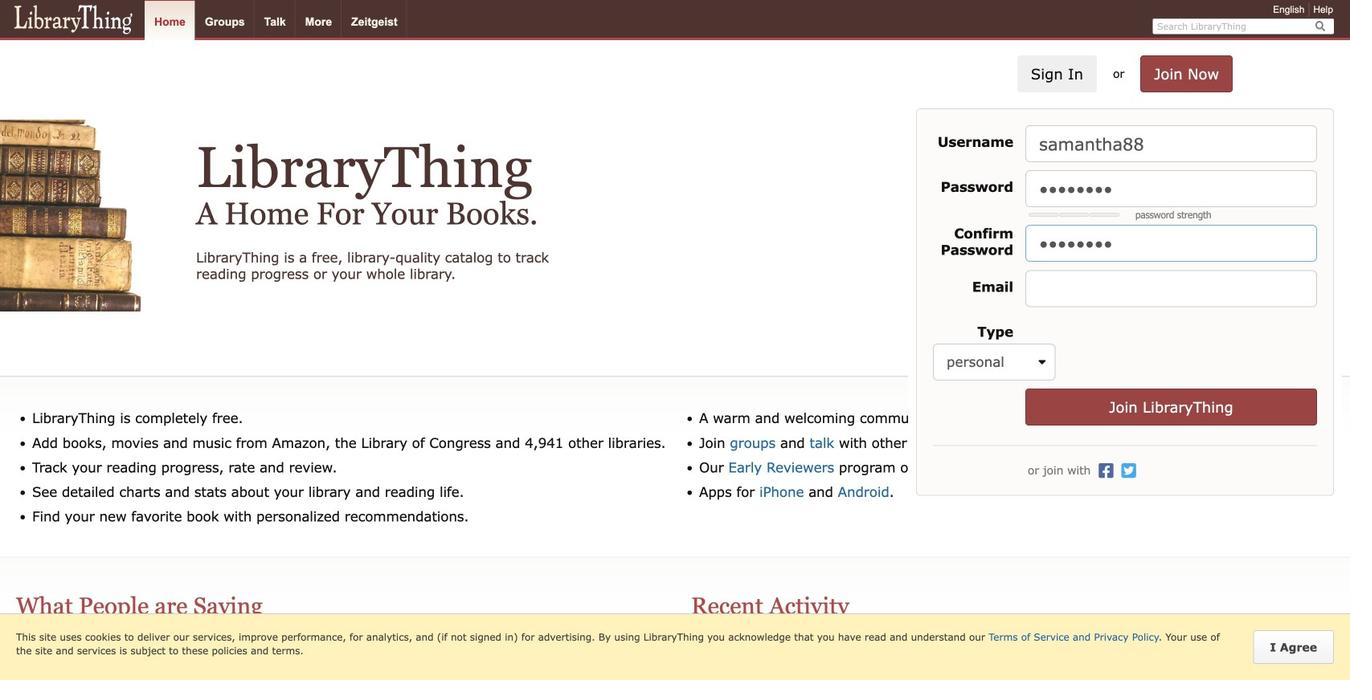 Task type: locate. For each thing, give the bounding box(es) containing it.
picture of a pile of books image
[[0, 120, 144, 312]]

Search LibraryThing text field
[[1153, 18, 1335, 34]]

None email field
[[1026, 270, 1318, 307]]

main navigation navigation
[[0, 0, 1351, 44]]

librarything home image
[[13, 4, 133, 35]]

None password field
[[1026, 170, 1318, 207], [1026, 225, 1318, 262], [1026, 170, 1318, 207], [1026, 225, 1318, 262]]

None text field
[[1026, 125, 1318, 162]]

pcworld logo image
[[29, 646, 89, 681]]

cover image image
[[691, 641, 741, 681]]



Task type: describe. For each thing, give the bounding box(es) containing it.
main navigation choices region
[[145, 0, 407, 40]]

search site image
[[1310, 18, 1335, 35]]

brands image
[[1122, 463, 1137, 479]]

new york times logo image
[[357, 646, 417, 681]]

brands image
[[1099, 463, 1114, 479]]

caret down image
[[1039, 356, 1050, 368]]



Task type: vqa. For each thing, say whether or not it's contained in the screenshot.
password field
yes



